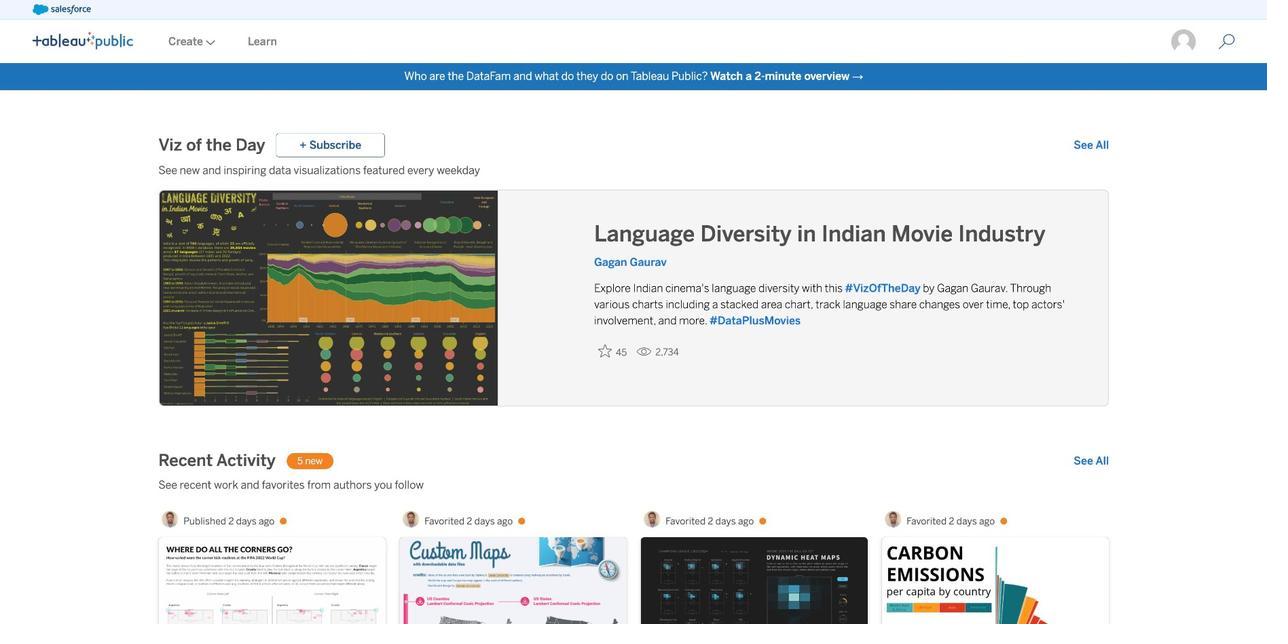 Task type: vqa. For each thing, say whether or not it's contained in the screenshot.
Create on the left top of the page
no



Task type: describe. For each thing, give the bounding box(es) containing it.
1 ben norland image from the left
[[162, 512, 178, 528]]

recent activity heading
[[158, 451, 276, 472]]

2 ben norland image from the left
[[644, 512, 660, 528]]

workbook thumbnail image for second ben norland image from the right
[[400, 538, 627, 625]]

logo image
[[33, 32, 133, 49]]

viz of the day heading
[[158, 135, 265, 156]]

add favorite image
[[598, 344, 612, 358]]

see all viz of the day element
[[1074, 137, 1109, 154]]

1 ben norland image from the left
[[403, 512, 419, 528]]

see all recent activity element
[[1074, 453, 1109, 470]]



Task type: locate. For each thing, give the bounding box(es) containing it.
1 horizontal spatial ben norland image
[[644, 512, 660, 528]]

0 horizontal spatial ben norland image
[[162, 512, 178, 528]]

create image
[[203, 40, 215, 45]]

2 ben norland image from the left
[[885, 512, 901, 528]]

2 workbook thumbnail image from the left
[[400, 538, 627, 625]]

4 workbook thumbnail image from the left
[[882, 538, 1109, 625]]

workbook thumbnail image for 1st ben norland icon from right
[[882, 538, 1109, 625]]

1 horizontal spatial ben norland image
[[885, 512, 901, 528]]

workbook thumbnail image
[[159, 538, 386, 625], [400, 538, 627, 625], [641, 538, 868, 625], [882, 538, 1109, 625]]

workbook thumbnail image for first ben norland icon from left
[[159, 538, 386, 625]]

salesforce logo image
[[33, 4, 91, 15]]

see new and inspiring data visualizations featured every weekday element
[[158, 163, 1109, 179]]

Add Favorite button
[[594, 340, 631, 362]]

ben norland image
[[162, 512, 178, 528], [885, 512, 901, 528]]

go to search image
[[1202, 34, 1251, 50]]

3 workbook thumbnail image from the left
[[641, 538, 868, 625]]

see recent work and favorites from authors you follow element
[[158, 478, 1109, 494]]

gary.orlando image
[[1170, 28, 1197, 55]]

workbook thumbnail image for second ben norland image from left
[[641, 538, 868, 625]]

1 workbook thumbnail image from the left
[[159, 538, 386, 625]]

ben norland image
[[403, 512, 419, 528], [644, 512, 660, 528]]

tableau public viz of the day image
[[160, 191, 499, 408]]

0 horizontal spatial ben norland image
[[403, 512, 419, 528]]



